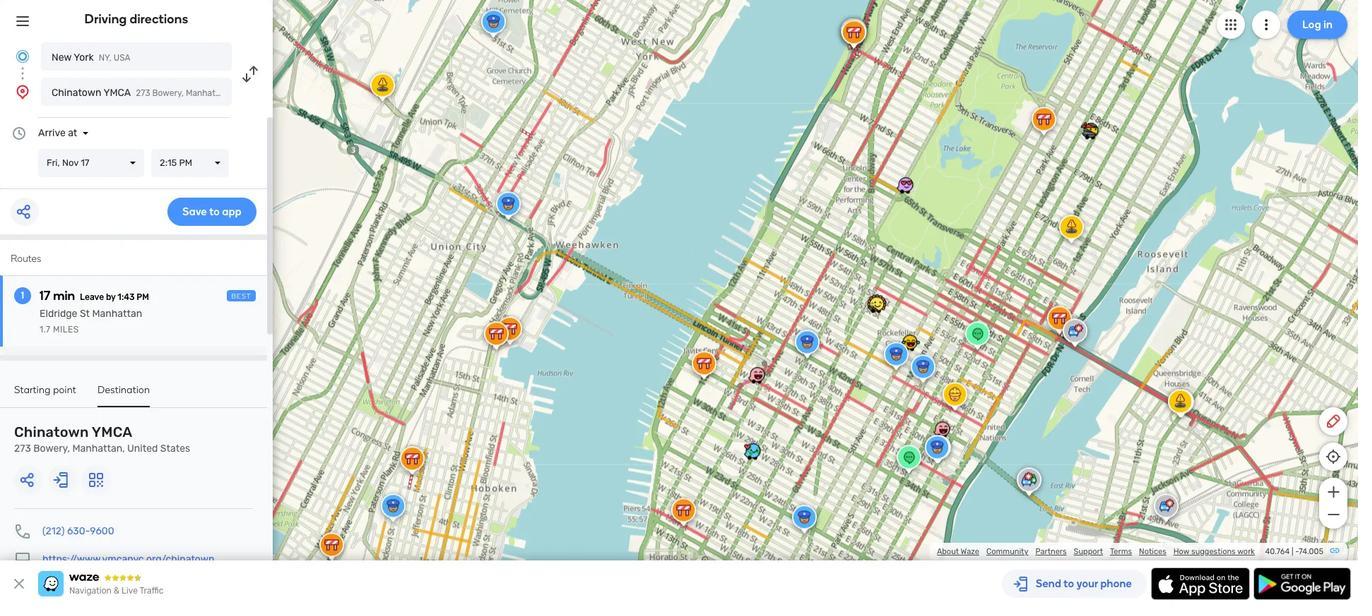 Task type: describe. For each thing, give the bounding box(es) containing it.
17 min leave by 1:43 pm
[[40, 288, 149, 304]]

notices link
[[1139, 548, 1167, 557]]

1:43
[[118, 293, 135, 303]]

0 vertical spatial states
[[261, 88, 287, 98]]

0 horizontal spatial united
[[127, 443, 158, 455]]

min
[[53, 288, 75, 304]]

routes
[[11, 253, 41, 265]]

40.764 | -74.005
[[1266, 548, 1324, 557]]

clock image
[[11, 125, 28, 142]]

best
[[231, 293, 252, 301]]

about waze community partners support terms notices how suggestions work
[[937, 548, 1255, 557]]

suggestions
[[1192, 548, 1236, 557]]

starting
[[14, 385, 51, 397]]

point
[[53, 385, 76, 397]]

usa
[[114, 53, 130, 63]]

0 vertical spatial 273
[[136, 88, 150, 98]]

1 vertical spatial chinatown
[[14, 424, 89, 441]]

terms link
[[1110, 548, 1132, 557]]

work
[[1238, 548, 1255, 557]]

1 horizontal spatial bowery,
[[152, 88, 184, 98]]

|
[[1292, 548, 1294, 557]]

x image
[[11, 576, 28, 593]]

eldridge st manhattan 1.7 miles
[[40, 308, 142, 335]]

eldridge
[[40, 308, 77, 320]]

pm inside list box
[[179, 158, 192, 168]]

about waze link
[[937, 548, 980, 557]]

computer image
[[14, 552, 31, 569]]

0 vertical spatial chinatown
[[52, 87, 101, 99]]

nov
[[62, 158, 78, 168]]

2:15 pm
[[160, 158, 192, 168]]

starting point button
[[14, 385, 76, 406]]

partners link
[[1036, 548, 1067, 557]]

directions
[[130, 11, 188, 27]]

0 horizontal spatial states
[[160, 443, 190, 455]]

partners
[[1036, 548, 1067, 557]]

0 horizontal spatial bowery,
[[33, 443, 70, 455]]

9600
[[90, 526, 114, 538]]

2:15
[[160, 158, 177, 168]]

https://www.ymcanyc.org/chinatown
[[42, 554, 214, 566]]

40.764
[[1266, 548, 1290, 557]]

terms
[[1110, 548, 1132, 557]]

(212)
[[42, 526, 65, 538]]

(212) 630-9600
[[42, 526, 114, 538]]

driving directions
[[85, 11, 188, 27]]

&
[[114, 587, 120, 597]]

zoom out image
[[1325, 507, 1343, 524]]

pm inside 17 min leave by 1:43 pm
[[137, 293, 149, 303]]

arrive at
[[38, 127, 77, 139]]

pencil image
[[1325, 413, 1342, 430]]

0 vertical spatial united
[[233, 88, 259, 98]]

destination
[[98, 385, 150, 397]]

74.005
[[1299, 548, 1324, 557]]

arrive
[[38, 127, 66, 139]]



Task type: locate. For each thing, give the bounding box(es) containing it.
https://www.ymcanyc.org/chinatown link
[[42, 554, 214, 566]]

st
[[80, 308, 90, 320]]

current location image
[[14, 48, 31, 65]]

0 vertical spatial bowery,
[[152, 88, 184, 98]]

1 vertical spatial pm
[[137, 293, 149, 303]]

about
[[937, 548, 959, 557]]

ymca down destination button
[[92, 424, 132, 441]]

pm right 1:43
[[137, 293, 149, 303]]

manhattan,
[[186, 88, 231, 98], [72, 443, 125, 455]]

fri, nov 17 list box
[[38, 149, 144, 177]]

17 right nov
[[81, 158, 89, 168]]

call image
[[14, 524, 31, 541]]

1 horizontal spatial 273
[[136, 88, 150, 98]]

1 vertical spatial 17
[[40, 288, 51, 304]]

notices
[[1139, 548, 1167, 557]]

1 horizontal spatial manhattan,
[[186, 88, 231, 98]]

new york ny, usa
[[52, 52, 130, 64]]

ymca
[[103, 87, 131, 99], [92, 424, 132, 441]]

1 vertical spatial ymca
[[92, 424, 132, 441]]

0 horizontal spatial 273
[[14, 443, 31, 455]]

york
[[74, 52, 94, 64]]

location image
[[14, 83, 31, 100]]

destination button
[[98, 385, 150, 408]]

leave
[[80, 293, 104, 303]]

traffic
[[140, 587, 164, 597]]

273
[[136, 88, 150, 98], [14, 443, 31, 455]]

chinatown ymca 273 bowery, manhattan, united states down destination button
[[14, 424, 190, 455]]

1 horizontal spatial 17
[[81, 158, 89, 168]]

chinatown down starting point button
[[14, 424, 89, 441]]

fri, nov 17
[[47, 158, 89, 168]]

1 horizontal spatial united
[[233, 88, 259, 98]]

1.7
[[40, 325, 51, 335]]

1 vertical spatial states
[[160, 443, 190, 455]]

1 vertical spatial manhattan,
[[72, 443, 125, 455]]

0 horizontal spatial 17
[[40, 288, 51, 304]]

navigation
[[69, 587, 112, 597]]

17 inside list box
[[81, 158, 89, 168]]

bowery,
[[152, 88, 184, 98], [33, 443, 70, 455]]

17 left "min"
[[40, 288, 51, 304]]

navigation & live traffic
[[69, 587, 164, 597]]

bowery, down starting point button
[[33, 443, 70, 455]]

ymca down the usa
[[103, 87, 131, 99]]

0 horizontal spatial pm
[[137, 293, 149, 303]]

630-
[[67, 526, 90, 538]]

1 vertical spatial chinatown ymca 273 bowery, manhattan, united states
[[14, 424, 190, 455]]

support
[[1074, 548, 1103, 557]]

17
[[81, 158, 89, 168], [40, 288, 51, 304]]

1
[[21, 290, 24, 302]]

fri,
[[47, 158, 60, 168]]

manhattan
[[92, 308, 142, 320]]

1 horizontal spatial pm
[[179, 158, 192, 168]]

how suggestions work link
[[1174, 548, 1255, 557]]

0 horizontal spatial manhattan,
[[72, 443, 125, 455]]

by
[[106, 293, 116, 303]]

united
[[233, 88, 259, 98], [127, 443, 158, 455]]

support link
[[1074, 548, 1103, 557]]

link image
[[1329, 546, 1341, 557]]

miles
[[53, 325, 79, 335]]

community
[[987, 548, 1029, 557]]

new
[[52, 52, 72, 64]]

at
[[68, 127, 77, 139]]

1 vertical spatial united
[[127, 443, 158, 455]]

0 vertical spatial pm
[[179, 158, 192, 168]]

driving
[[85, 11, 127, 27]]

0 vertical spatial manhattan,
[[186, 88, 231, 98]]

1 vertical spatial 273
[[14, 443, 31, 455]]

starting point
[[14, 385, 76, 397]]

1 vertical spatial bowery,
[[33, 443, 70, 455]]

2:15 pm list box
[[151, 149, 229, 177]]

(212) 630-9600 link
[[42, 526, 114, 538]]

1 horizontal spatial states
[[261, 88, 287, 98]]

chinatown
[[52, 87, 101, 99], [14, 424, 89, 441]]

chinatown ymca 273 bowery, manhattan, united states
[[52, 87, 287, 99], [14, 424, 190, 455]]

states
[[261, 88, 287, 98], [160, 443, 190, 455]]

live
[[122, 587, 138, 597]]

community link
[[987, 548, 1029, 557]]

how
[[1174, 548, 1190, 557]]

pm right the 2:15
[[179, 158, 192, 168]]

waze
[[961, 548, 980, 557]]

0 vertical spatial chinatown ymca 273 bowery, manhattan, united states
[[52, 87, 287, 99]]

0 vertical spatial 17
[[81, 158, 89, 168]]

0 vertical spatial ymca
[[103, 87, 131, 99]]

-
[[1296, 548, 1299, 557]]

bowery, up the 2:15
[[152, 88, 184, 98]]

chinatown down york
[[52, 87, 101, 99]]

ny,
[[99, 53, 112, 63]]

zoom in image
[[1325, 484, 1343, 501]]

pm
[[179, 158, 192, 168], [137, 293, 149, 303]]

chinatown ymca 273 bowery, manhattan, united states down the usa
[[52, 87, 287, 99]]



Task type: vqa. For each thing, say whether or not it's contained in the screenshot.
https://www.ymcanyc.org/chinatown link
yes



